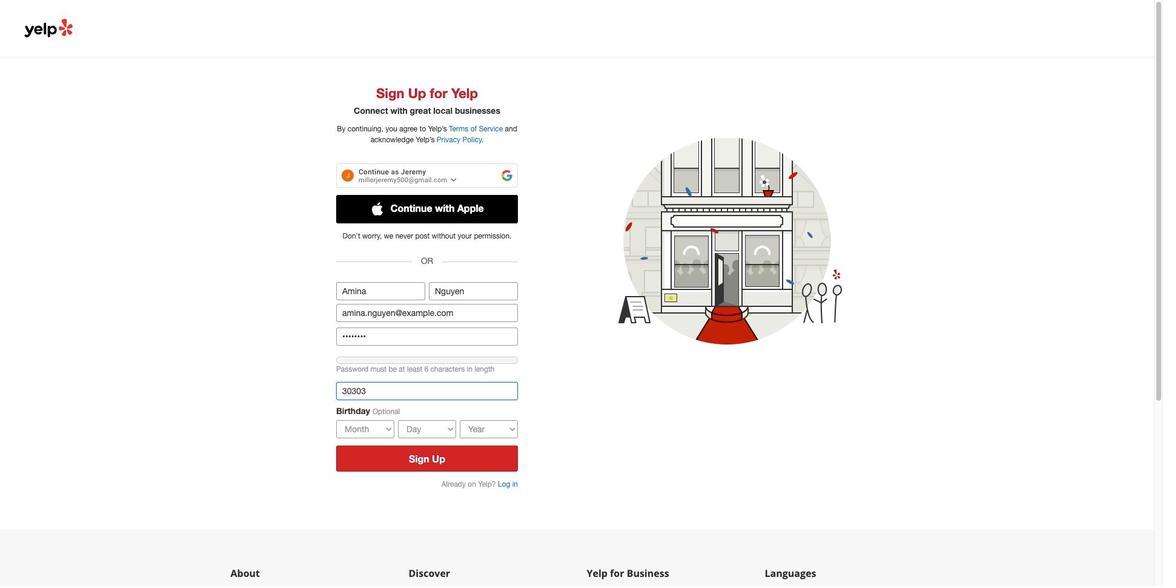 Task type: vqa. For each thing, say whether or not it's contained in the screenshot.
leftmost Delivery
no



Task type: locate. For each thing, give the bounding box(es) containing it.
Last Name text field
[[429, 283, 518, 301]]

Email email field
[[336, 304, 518, 323]]



Task type: describe. For each thing, give the bounding box(es) containing it.
Password password field
[[336, 328, 518, 346]]

First Name text field
[[336, 283, 426, 301]]

ZIP Code text field
[[336, 383, 518, 401]]



